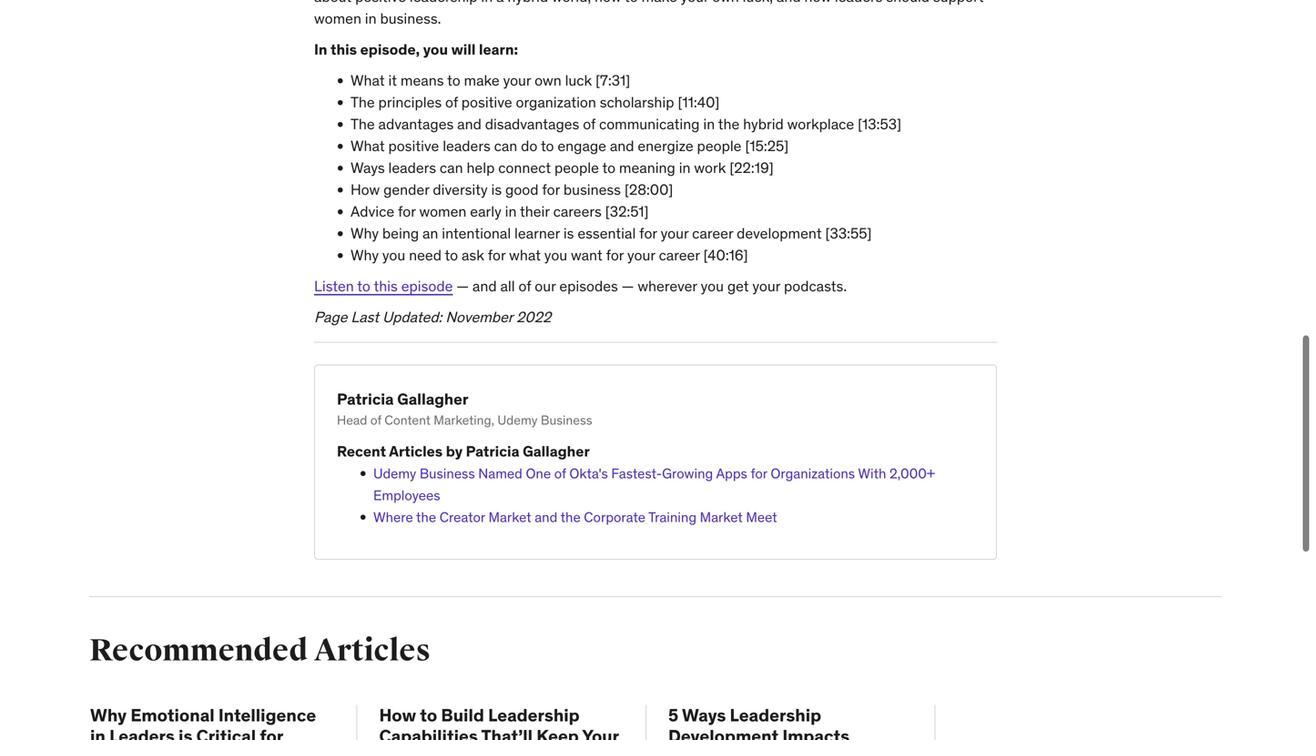 Task type: vqa. For each thing, say whether or not it's contained in the screenshot.
'Levi' at bottom left
no



Task type: describe. For each thing, give the bounding box(es) containing it.
how to build leadership capabilities that'll keep you link
[[379, 705, 624, 740]]

you left the will
[[423, 40, 448, 59]]

to up the business at top left
[[602, 159, 616, 177]]

[7:31]
[[596, 71, 631, 90]]

will
[[451, 40, 476, 59]]

recent articles by patricia gallagher udemy business named one of okta's fastest-growing apps for organizations with 2,000+ employees where the creator market and the corporate training market meet
[[337, 442, 935, 526]]

0 horizontal spatial this
[[331, 40, 357, 59]]

in down the [11:40]
[[703, 115, 715, 134]]

for inside recent articles by patricia gallagher udemy business named one of okta's fastest-growing apps for organizations with 2,000+ employees where the creator market and the corporate training market meet
[[751, 465, 768, 482]]

2 what from the top
[[351, 137, 385, 155]]

intentional
[[442, 224, 511, 243]]

last
[[351, 308, 379, 327]]

okta's
[[570, 465, 608, 482]]

development
[[737, 224, 822, 243]]

an
[[423, 224, 438, 243]]

own
[[535, 71, 562, 90]]

to right listen
[[357, 277, 371, 296]]

gallagher inside patricia gallagher head of content marketing, udemy business
[[397, 390, 469, 409]]

what
[[509, 246, 541, 265]]

patricia inside recent articles by patricia gallagher udemy business named one of okta's fastest-growing apps for organizations with 2,000+ employees where the creator market and the corporate training market meet
[[466, 442, 520, 461]]

page last updated: november 2022
[[314, 308, 551, 327]]

leaders
[[109, 725, 175, 740]]

why emotional intelligence in leaders is critical fo link
[[90, 705, 335, 740]]

1 vertical spatial this
[[374, 277, 398, 296]]

all
[[500, 277, 515, 296]]

in left work at the top right of the page
[[679, 159, 691, 177]]

capabilities
[[379, 725, 478, 740]]

advantages
[[378, 115, 454, 134]]

0 vertical spatial career
[[692, 224, 733, 243]]

0 horizontal spatial can
[[440, 159, 463, 177]]

1 what from the top
[[351, 71, 385, 90]]

articles for recent
[[389, 442, 443, 461]]

how inside how to build leadership capabilities that'll keep you
[[379, 705, 416, 726]]

by
[[446, 442, 463, 461]]

1 the from the top
[[351, 93, 375, 112]]

1 vertical spatial is
[[564, 224, 574, 243]]

where the creator market and the corporate training market meet link
[[373, 509, 777, 526]]

organizations
[[771, 465, 855, 482]]

emotional
[[131, 705, 215, 726]]

patricia inside patricia gallagher head of content marketing, udemy business
[[337, 390, 394, 409]]

our
[[535, 277, 556, 296]]

engage
[[558, 137, 607, 155]]

careers
[[553, 202, 602, 221]]

development
[[668, 725, 779, 740]]

episode
[[401, 277, 453, 296]]

need
[[409, 246, 442, 265]]

the inside what it means to make your own luck [7:31] the principles of positive organization scholarship [11:40] the advantages and disadvantages of communicating in the hybrid workplace [13:53] what positive leaders can do to engage and energize people [15:25] ways leaders can help connect people to meaning in work [22:19] how gender diversity is good for business [28:00] advice for women early in their careers [32:51] why being an intentional learner is essential for your career development [33:55] why you need to ask for what you want for your career [40:16]
[[718, 115, 740, 134]]

business inside recent articles by patricia gallagher udemy business named one of okta's fastest-growing apps for organizations with 2,000+ employees where the creator market and the corporate training market meet
[[420, 465, 475, 482]]

[40:16]
[[704, 246, 748, 265]]

2,000+
[[890, 465, 935, 482]]

keep
[[537, 725, 579, 740]]

your right "get"
[[753, 277, 781, 296]]

0 horizontal spatial positive
[[388, 137, 439, 155]]

of inside recent articles by patricia gallagher udemy business named one of okta's fastest-growing apps for organizations with 2,000+ employees where the creator market and the corporate training market meet
[[554, 465, 566, 482]]

leadership inside 5 ways leadership development impact
[[730, 705, 822, 726]]

it
[[388, 71, 397, 90]]

udemy inside recent articles by patricia gallagher udemy business named one of okta's fastest-growing apps for organizations with 2,000+ employees where the creator market and the corporate training market meet
[[373, 465, 416, 482]]

business inside patricia gallagher head of content marketing, udemy business
[[541, 412, 593, 429]]

[28:00]
[[625, 180, 673, 199]]

0 horizontal spatial the
[[416, 509, 436, 526]]

ask
[[462, 246, 484, 265]]

is inside why emotional intelligence in leaders is critical fo
[[179, 725, 193, 740]]

meaning
[[619, 159, 676, 177]]

named
[[478, 465, 523, 482]]

intelligence
[[218, 705, 316, 726]]

5 ways leadership development impact link
[[668, 705, 913, 740]]

of right all
[[519, 277, 531, 296]]

with
[[858, 465, 886, 482]]

why emotional intelligence in leaders is critical fo
[[90, 705, 316, 740]]

hybrid
[[743, 115, 784, 134]]

for down [32:51]
[[639, 224, 657, 243]]

you down the being
[[382, 246, 406, 265]]

[22:19]
[[730, 159, 774, 177]]

udemy inside patricia gallagher head of content marketing, udemy business
[[498, 412, 538, 429]]

wherever
[[638, 277, 697, 296]]

do
[[521, 137, 538, 155]]

advice
[[351, 202, 394, 221]]

make
[[464, 71, 500, 90]]

0 vertical spatial why
[[351, 224, 379, 243]]

listen to this episode link
[[314, 277, 453, 296]]

what it means to make your own luck [7:31] the principles of positive organization scholarship [11:40] the advantages and disadvantages of communicating in the hybrid workplace [13:53] what positive leaders can do to engage and energize people [15:25] ways leaders can help connect people to meaning in work [22:19] how gender diversity is good for business [28:00] advice for women early in their careers [32:51] why being an intentional learner is essential for your career development [33:55] why you need to ask for what you want for your career [40:16]
[[351, 71, 902, 265]]

recent
[[337, 442, 386, 461]]

means
[[401, 71, 444, 90]]

training
[[649, 509, 697, 526]]

0 vertical spatial people
[[697, 137, 742, 155]]

1 market from the left
[[489, 509, 532, 526]]

udemy business named one of okta's fastest-growing apps for organizations with 2,000+ employees link
[[373, 465, 935, 504]]

business
[[564, 180, 621, 199]]

how inside what it means to make your own luck [7:31] the principles of positive organization scholarship [11:40] the advantages and disadvantages of communicating in the hybrid workplace [13:53] what positive leaders can do to engage and energize people [15:25] ways leaders can help connect people to meaning in work [22:19] how gender diversity is good for business [28:00] advice for women early in their careers [32:51] why being an intentional learner is essential for your career development [33:55] why you need to ask for what you want for your career [40:16]
[[351, 180, 380, 199]]

workplace
[[787, 115, 854, 134]]

that'll
[[481, 725, 533, 740]]

page
[[314, 308, 347, 327]]

1 — from the left
[[457, 277, 469, 296]]

your left own at the left of page
[[503, 71, 531, 90]]

patricia gallagher head of content marketing, udemy business
[[337, 390, 593, 429]]

your down [28:00]
[[661, 224, 689, 243]]

scholarship
[[600, 93, 674, 112]]

and left all
[[473, 277, 497, 296]]

learner
[[515, 224, 560, 243]]

2 — from the left
[[622, 277, 634, 296]]

for down essential
[[606, 246, 624, 265]]

and up meaning
[[610, 137, 634, 155]]

1 vertical spatial why
[[351, 246, 379, 265]]



Task type: locate. For each thing, give the bounding box(es) containing it.
0 horizontal spatial business
[[420, 465, 475, 482]]

business down by
[[420, 465, 475, 482]]

articles for recommended
[[314, 632, 431, 670]]

critical
[[196, 725, 256, 740]]

business
[[541, 412, 593, 429], [420, 465, 475, 482]]

0 horizontal spatial gallagher
[[397, 390, 469, 409]]

one
[[526, 465, 551, 482]]

gallagher inside recent articles by patricia gallagher udemy business named one of okta's fastest-growing apps for organizations with 2,000+ employees where the creator market and the corporate training market meet
[[523, 442, 590, 461]]

[15:25]
[[745, 137, 789, 155]]

in left their
[[505, 202, 517, 221]]

apps
[[716, 465, 748, 482]]

how up the advice
[[351, 180, 380, 199]]

0 vertical spatial this
[[331, 40, 357, 59]]

patricia up the head
[[337, 390, 394, 409]]

of right the head
[[370, 412, 382, 429]]

episodes
[[559, 277, 618, 296]]

their
[[520, 202, 550, 221]]

the down employees
[[416, 509, 436, 526]]

2 the from the top
[[351, 115, 375, 134]]

market down named
[[489, 509, 532, 526]]

ways right 5
[[682, 705, 726, 726]]

1 horizontal spatial ways
[[682, 705, 726, 726]]

why up listen to this episode link
[[351, 246, 379, 265]]

help
[[467, 159, 495, 177]]

people down engage
[[555, 159, 599, 177]]

why down the advice
[[351, 224, 379, 243]]

1 horizontal spatial leaders
[[443, 137, 491, 155]]

marketing,
[[434, 412, 495, 429]]

head
[[337, 412, 367, 429]]

the left hybrid
[[718, 115, 740, 134]]

business up okta's
[[541, 412, 593, 429]]

1 vertical spatial articles
[[314, 632, 431, 670]]

0 horizontal spatial ways
[[351, 159, 385, 177]]

corporate
[[584, 509, 646, 526]]

get
[[728, 277, 749, 296]]

articles inside recent articles by patricia gallagher udemy business named one of okta's fastest-growing apps for organizations with 2,000+ employees where the creator market and the corporate training market meet
[[389, 442, 443, 461]]

in
[[314, 40, 327, 59]]

1 vertical spatial positive
[[388, 137, 439, 155]]

you left "get"
[[701, 277, 724, 296]]

and
[[457, 115, 482, 134], [610, 137, 634, 155], [473, 277, 497, 296], [535, 509, 558, 526]]

meet
[[746, 509, 777, 526]]

gender
[[383, 180, 429, 199]]

this
[[331, 40, 357, 59], [374, 277, 398, 296]]

in left leaders
[[90, 725, 106, 740]]

you down the "learner"
[[544, 246, 568, 265]]

1 horizontal spatial market
[[700, 509, 743, 526]]

0 vertical spatial patricia
[[337, 390, 394, 409]]

to right do
[[541, 137, 554, 155]]

1 vertical spatial career
[[659, 246, 700, 265]]

0 horizontal spatial leaders
[[388, 159, 436, 177]]

learn:
[[479, 40, 518, 59]]

positive
[[462, 93, 512, 112], [388, 137, 439, 155]]

2 horizontal spatial the
[[718, 115, 740, 134]]

essential
[[578, 224, 636, 243]]

0 horizontal spatial —
[[457, 277, 469, 296]]

0 horizontal spatial is
[[179, 725, 193, 740]]

want
[[571, 246, 603, 265]]

women
[[419, 202, 467, 221]]

why
[[351, 224, 379, 243], [351, 246, 379, 265], [90, 705, 127, 726]]

early
[[470, 202, 502, 221]]

communicating
[[599, 115, 700, 134]]

what down advantages
[[351, 137, 385, 155]]

principles
[[378, 93, 442, 112]]

growing
[[662, 465, 713, 482]]

1 horizontal spatial leadership
[[730, 705, 822, 726]]

udemy right marketing,
[[498, 412, 538, 429]]

0 vertical spatial ways
[[351, 159, 385, 177]]

why inside why emotional intelligence in leaders is critical fo
[[90, 705, 127, 726]]

what left it
[[351, 71, 385, 90]]

being
[[382, 224, 419, 243]]

to left "make"
[[447, 71, 461, 90]]

gallagher up one
[[523, 442, 590, 461]]

people up work at the top right of the page
[[697, 137, 742, 155]]

employees
[[373, 487, 440, 504]]

in inside why emotional intelligence in leaders is critical fo
[[90, 725, 106, 740]]

good
[[505, 180, 539, 199]]

1 horizontal spatial this
[[374, 277, 398, 296]]

to left ask
[[445, 246, 458, 265]]

0 vertical spatial what
[[351, 71, 385, 90]]

[33:55]
[[825, 224, 872, 243]]

ways up the advice
[[351, 159, 385, 177]]

1 leadership from the left
[[488, 705, 580, 726]]

why left emotional
[[90, 705, 127, 726]]

the left advantages
[[351, 115, 375, 134]]

2 vertical spatial is
[[179, 725, 193, 740]]

1 horizontal spatial is
[[491, 180, 502, 199]]

0 horizontal spatial market
[[489, 509, 532, 526]]

[32:51]
[[605, 202, 649, 221]]

patricia up named
[[466, 442, 520, 461]]

0 vertical spatial leaders
[[443, 137, 491, 155]]

1 horizontal spatial udemy
[[498, 412, 538, 429]]

— down ask
[[457, 277, 469, 296]]

for up their
[[542, 180, 560, 199]]

positive down advantages
[[388, 137, 439, 155]]

2 horizontal spatial is
[[564, 224, 574, 243]]

of up engage
[[583, 115, 596, 134]]

0 vertical spatial positive
[[462, 93, 512, 112]]

positive down "make"
[[462, 93, 512, 112]]

of inside patricia gallagher head of content marketing, udemy business
[[370, 412, 382, 429]]

1 vertical spatial business
[[420, 465, 475, 482]]

[13:53]
[[858, 115, 902, 134]]

career up "wherever"
[[659, 246, 700, 265]]

gallagher up the 'content'
[[397, 390, 469, 409]]

people
[[697, 137, 742, 155], [555, 159, 599, 177]]

for down gender
[[398, 202, 416, 221]]

1 horizontal spatial business
[[541, 412, 593, 429]]

is down careers
[[564, 224, 574, 243]]

how
[[351, 180, 380, 199], [379, 705, 416, 726]]

your up "wherever"
[[627, 246, 655, 265]]

you
[[423, 40, 448, 59], [382, 246, 406, 265], [544, 246, 568, 265], [701, 277, 724, 296]]

recommended
[[89, 632, 308, 670]]

of right principles
[[445, 93, 458, 112]]

energize
[[638, 137, 694, 155]]

content
[[385, 412, 431, 429]]

and down one
[[535, 509, 558, 526]]

2 market from the left
[[700, 509, 743, 526]]

diversity
[[433, 180, 488, 199]]

listen
[[314, 277, 354, 296]]

market left meet
[[700, 509, 743, 526]]

0 vertical spatial the
[[351, 93, 375, 112]]

1 vertical spatial how
[[379, 705, 416, 726]]

the left the corporate
[[561, 509, 581, 526]]

1 horizontal spatial —
[[622, 277, 634, 296]]

your
[[503, 71, 531, 90], [661, 224, 689, 243], [627, 246, 655, 265], [753, 277, 781, 296]]

and up help
[[457, 115, 482, 134]]

is up 'early'
[[491, 180, 502, 199]]

2 vertical spatial why
[[90, 705, 127, 726]]

5
[[668, 705, 679, 726]]

1 vertical spatial can
[[440, 159, 463, 177]]

fastest-
[[611, 465, 662, 482]]

1 horizontal spatial gallagher
[[523, 442, 590, 461]]

1 vertical spatial patricia
[[466, 442, 520, 461]]

0 horizontal spatial leadership
[[488, 705, 580, 726]]

connect
[[498, 159, 551, 177]]

to left build at left
[[420, 705, 437, 726]]

creator
[[440, 509, 485, 526]]

for right ask
[[488, 246, 506, 265]]

— right episodes
[[622, 277, 634, 296]]

gallagher
[[397, 390, 469, 409], [523, 442, 590, 461]]

november
[[446, 308, 513, 327]]

this right in
[[331, 40, 357, 59]]

ways
[[351, 159, 385, 177], [682, 705, 726, 726]]

0 vertical spatial udemy
[[498, 412, 538, 429]]

udemy up employees
[[373, 465, 416, 482]]

1 horizontal spatial people
[[697, 137, 742, 155]]

0 vertical spatial is
[[491, 180, 502, 199]]

episode,
[[360, 40, 420, 59]]

the
[[718, 115, 740, 134], [416, 509, 436, 526], [561, 509, 581, 526]]

[11:40]
[[678, 93, 720, 112]]

1 vertical spatial leaders
[[388, 159, 436, 177]]

0 horizontal spatial people
[[555, 159, 599, 177]]

1 horizontal spatial patricia
[[466, 442, 520, 461]]

can up diversity
[[440, 159, 463, 177]]

the left principles
[[351, 93, 375, 112]]

1 vertical spatial people
[[555, 159, 599, 177]]

0 vertical spatial how
[[351, 180, 380, 199]]

1 vertical spatial what
[[351, 137, 385, 155]]

0 vertical spatial articles
[[389, 442, 443, 461]]

and inside recent articles by patricia gallagher udemy business named one of okta's fastest-growing apps for organizations with 2,000+ employees where the creator market and the corporate training market meet
[[535, 509, 558, 526]]

0 vertical spatial can
[[494, 137, 518, 155]]

0 horizontal spatial patricia
[[337, 390, 394, 409]]

2022
[[516, 308, 551, 327]]

leaders up gender
[[388, 159, 436, 177]]

leaders up help
[[443, 137, 491, 155]]

of right one
[[554, 465, 566, 482]]

0 vertical spatial business
[[541, 412, 593, 429]]

disadvantages
[[485, 115, 580, 134]]

1 horizontal spatial can
[[494, 137, 518, 155]]

to
[[447, 71, 461, 90], [541, 137, 554, 155], [602, 159, 616, 177], [445, 246, 458, 265], [357, 277, 371, 296], [420, 705, 437, 726]]

ways inside 5 ways leadership development impact
[[682, 705, 726, 726]]

how left build at left
[[379, 705, 416, 726]]

1 horizontal spatial the
[[561, 509, 581, 526]]

0 vertical spatial gallagher
[[397, 390, 469, 409]]

2 leadership from the left
[[730, 705, 822, 726]]

1 vertical spatial ways
[[682, 705, 726, 726]]

career up [40:16]
[[692, 224, 733, 243]]

can
[[494, 137, 518, 155], [440, 159, 463, 177]]

is left 'critical'
[[179, 725, 193, 740]]

market
[[489, 509, 532, 526], [700, 509, 743, 526]]

recommended articles
[[89, 632, 431, 670]]

updated:
[[382, 308, 442, 327]]

leadership inside how to build leadership capabilities that'll keep you
[[488, 705, 580, 726]]

to inside how to build leadership capabilities that'll keep you
[[420, 705, 437, 726]]

this up last
[[374, 277, 398, 296]]

listen to this episode — and all of our episodes — wherever you get your podcasts.
[[314, 277, 847, 296]]

where
[[373, 509, 413, 526]]

luck
[[565, 71, 592, 90]]

0 horizontal spatial udemy
[[373, 465, 416, 482]]

the
[[351, 93, 375, 112], [351, 115, 375, 134]]

in this episode, you will learn:
[[314, 40, 518, 59]]

5 ways leadership development impact
[[668, 705, 850, 740]]

ways inside what it means to make your own luck [7:31] the principles of positive organization scholarship [11:40] the advantages and disadvantages of communicating in the hybrid workplace [13:53] what positive leaders can do to engage and energize people [15:25] ways leaders can help connect people to meaning in work [22:19] how gender diversity is good for business [28:00] advice for women early in their careers [32:51] why being an intentional learner is essential for your career development [33:55] why you need to ask for what you want for your career [40:16]
[[351, 159, 385, 177]]

1 vertical spatial the
[[351, 115, 375, 134]]

for
[[542, 180, 560, 199], [398, 202, 416, 221], [639, 224, 657, 243], [488, 246, 506, 265], [606, 246, 624, 265], [751, 465, 768, 482]]

organization
[[516, 93, 596, 112]]

1 horizontal spatial positive
[[462, 93, 512, 112]]

podcasts.
[[784, 277, 847, 296]]

1 vertical spatial gallagher
[[523, 442, 590, 461]]

what
[[351, 71, 385, 90], [351, 137, 385, 155]]

for right apps
[[751, 465, 768, 482]]

can left do
[[494, 137, 518, 155]]

1 vertical spatial udemy
[[373, 465, 416, 482]]



